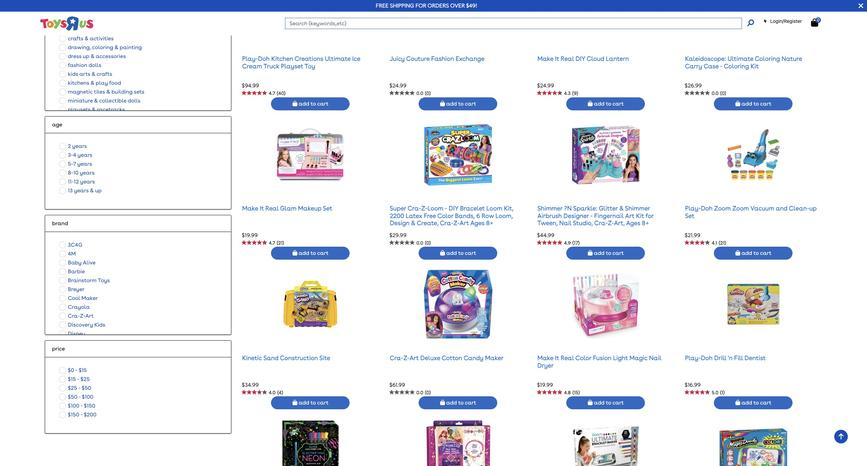Task type: locate. For each thing, give the bounding box(es) containing it.
0 horizontal spatial dolls
[[89, 62, 101, 68]]

1 horizontal spatial coloring
[[755, 55, 780, 62]]

-
[[720, 62, 722, 70], [445, 205, 447, 212], [590, 212, 593, 219], [75, 367, 77, 373], [77, 376, 79, 382], [78, 385, 80, 391], [79, 394, 81, 400], [81, 402, 83, 409], [80, 411, 83, 418]]

magnetic tiles & building sets
[[68, 88, 144, 95]]

cra- down fingernail
[[594, 219, 608, 227]]

1 horizontal spatial color
[[575, 354, 591, 362]]

1 vertical spatial kit
[[636, 212, 644, 219]]

& down miniature & collectible dolls button
[[92, 106, 96, 113]]

up right the and
[[809, 205, 817, 212]]

nail down designer
[[559, 219, 571, 227]]

0 horizontal spatial up
[[83, 53, 89, 59]]

make for make it real glam makeup set
[[242, 205, 258, 212]]

& right glitter at the right top of the page
[[619, 205, 624, 212]]

4.7 for kitchen
[[269, 91, 275, 96]]

0 vertical spatial $100
[[82, 394, 93, 400]]

z- down bands,
[[454, 219, 460, 227]]

1 horizontal spatial maker
[[485, 354, 504, 362]]

4.7
[[269, 91, 275, 96], [269, 240, 275, 246]]

1 horizontal spatial zoom
[[732, 205, 749, 212]]

0 vertical spatial real
[[561, 55, 574, 62]]

2 vertical spatial make
[[537, 354, 553, 362]]

1 horizontal spatial $19.99
[[537, 382, 553, 388]]

color left fusion
[[575, 354, 591, 362]]

1 vertical spatial diy
[[449, 205, 458, 212]]

2 8+ from the left
[[642, 219, 649, 227]]

brand element
[[52, 219, 224, 227]]

$100 inside button
[[68, 402, 79, 409]]

up
[[83, 53, 89, 59], [95, 187, 102, 194], [809, 205, 817, 212]]

& right arts
[[91, 71, 95, 77]]

cloud
[[587, 55, 604, 62]]

1 vertical spatial shopping bag image
[[440, 400, 445, 405]]

art inside shimmer ?n sparkle: glitter & shimmer airbrush designer - fingernail art kit for tween, nail studio, cra-z-art, ages 8+
[[625, 212, 634, 219]]

0 vertical spatial kit
[[751, 62, 759, 70]]

- for $100
[[79, 394, 81, 400]]

2 zoom from the left
[[732, 205, 749, 212]]

1 zoom from the left
[[714, 205, 731, 212]]

latex
[[406, 212, 422, 219]]

0 vertical spatial crafts
[[68, 35, 83, 42]]

shimmer up 'for'
[[625, 205, 650, 212]]

kit
[[751, 62, 759, 70], [636, 212, 644, 219]]

8+ down 'for'
[[642, 219, 649, 227]]

cra- down "crayola" button at the bottom
[[68, 313, 80, 319]]

dolls down dress up & accessories button
[[89, 62, 101, 68]]

play- up '$21.99'
[[685, 205, 701, 212]]

years up 5-7 years on the left of the page
[[78, 152, 92, 158]]

8+
[[486, 219, 493, 227], [642, 219, 649, 227]]

& inside 'button'
[[90, 187, 94, 194]]

and
[[776, 205, 788, 212]]

1 vertical spatial $25
[[68, 385, 77, 391]]

it inside make it real color fusion light magic nail dryer
[[555, 354, 559, 362]]

set up '$21.99'
[[685, 212, 694, 219]]

price element
[[52, 345, 224, 353]]

5.0 (1)
[[712, 390, 725, 395]]

$100 down $50 - $100 button
[[68, 402, 79, 409]]

$24.99 for juicy
[[389, 82, 406, 89]]

$100 inside button
[[82, 394, 93, 400]]

nail right the magic
[[649, 354, 661, 362]]

$15 down $0 - $15 button
[[68, 376, 76, 382]]

play- for play-doh kitchen creations ultimate ice cream truck playset toy
[[242, 55, 258, 62]]

0 vertical spatial color
[[437, 212, 453, 219]]

& down 'latex'
[[411, 219, 415, 227]]

0.0 (0)
[[416, 91, 431, 96], [712, 91, 726, 96], [416, 240, 431, 246], [416, 390, 431, 395]]

color right free
[[437, 212, 453, 219]]

doh inside "play-doh zoom zoom vacuum and clean-up set"
[[701, 205, 713, 212]]

years for 12
[[80, 178, 95, 185]]

1 horizontal spatial $15
[[79, 367, 87, 373]]

real for diy
[[561, 55, 574, 62]]

to
[[311, 100, 316, 107], [458, 100, 464, 107], [606, 100, 611, 107], [753, 100, 759, 107], [311, 250, 316, 256], [458, 250, 464, 256], [606, 250, 611, 256], [753, 250, 759, 256], [311, 400, 316, 406], [458, 400, 464, 406], [606, 400, 611, 406], [753, 400, 759, 406]]

years up 11-12 years
[[80, 169, 94, 176]]

$100 up the $100 - $150
[[82, 394, 93, 400]]

play- inside 'play-doh kitchen creations ultimate ice cream truck playset toy'
[[242, 55, 258, 62]]

art down bands,
[[460, 219, 469, 227]]

kaleidoscope: ultimate coloring nature carry case - coloring kit link
[[685, 55, 802, 70]]

animal figures button
[[57, 16, 108, 25]]

0 vertical spatial make
[[537, 55, 553, 62]]

1 horizontal spatial ultimate
[[728, 55, 753, 62]]

kids arts & crafts
[[68, 71, 112, 77]]

free
[[376, 2, 389, 9]]

0 horizontal spatial crafts
[[68, 35, 83, 42]]

8+ down row
[[486, 219, 493, 227]]

kids arts & crafts button
[[57, 70, 114, 78]]

sets
[[134, 88, 144, 95]]

vacuum
[[750, 205, 774, 212]]

years for 10
[[80, 169, 94, 176]]

kinetic sand construction site image
[[282, 270, 339, 339]]

real for color
[[561, 354, 574, 362]]

play- up $16.99
[[685, 354, 701, 362]]

3-4 years button
[[57, 151, 94, 159]]

0 horizontal spatial loom
[[427, 205, 443, 212]]

crayola
[[68, 304, 90, 310]]

toys
[[98, 277, 110, 284]]

$50 down $25 - $50 button
[[68, 394, 77, 400]]

1 horizontal spatial set
[[685, 212, 694, 219]]

diy up bands,
[[449, 205, 458, 212]]

(21)
[[277, 240, 284, 246], [719, 240, 726, 246]]

1 horizontal spatial nail
[[649, 354, 661, 362]]

toys r us image
[[40, 16, 94, 31]]

0 horizontal spatial (21)
[[277, 240, 284, 246]]

z- up the discovery kids button
[[80, 313, 85, 319]]

4.7 for real
[[269, 240, 275, 246]]

$25 up $25 - $50 at the left
[[80, 376, 90, 382]]

1 ages from the left
[[470, 219, 485, 227]]

dolls down sets
[[128, 97, 140, 104]]

disney button
[[57, 329, 87, 338]]

0 horizontal spatial shimmer
[[537, 205, 563, 212]]

brainstorm
[[68, 277, 97, 284]]

baby
[[68, 259, 82, 266]]

make it real  diy cloud lantern image
[[572, 0, 640, 39]]

cra- inside cra-z-art button
[[68, 313, 80, 319]]

juicy
[[390, 55, 405, 62]]

0.0
[[416, 91, 423, 96], [712, 91, 719, 96], [416, 240, 423, 246], [416, 390, 423, 395]]

diy left cloud
[[576, 55, 585, 62]]

$61.99
[[389, 382, 405, 388]]

1 vertical spatial $15
[[68, 376, 76, 382]]

up inside button
[[83, 53, 89, 59]]

& down "dough"
[[85, 35, 88, 42]]

2 vertical spatial up
[[809, 205, 817, 212]]

coloring right the case
[[724, 62, 749, 70]]

2 4.7 from the top
[[269, 240, 275, 246]]

playsets & racetracks
[[68, 106, 125, 113]]

1 horizontal spatial dolls
[[128, 97, 140, 104]]

0 horizontal spatial $50
[[68, 394, 77, 400]]

art,
[[614, 219, 625, 227]]

color inside super cra-z-loom - diy bracelet loom kit, 2200 latex free color bands, 6 row loom, design & create, cra-z-art ages 8+
[[437, 212, 453, 219]]

0 vertical spatial 4.7
[[269, 91, 275, 96]]

1 vertical spatial maker
[[485, 354, 504, 362]]

0 vertical spatial shopping bag image
[[293, 250, 297, 256]]

0 horizontal spatial kit
[[636, 212, 644, 219]]

& inside 'button'
[[100, 26, 103, 33]]

0 horizontal spatial $100
[[68, 402, 79, 409]]

play-doh kitchen creations ultimate ice cream truck playset toy image
[[282, 0, 339, 39]]

it for diy
[[555, 55, 559, 62]]

0 horizontal spatial coloring
[[724, 62, 749, 70]]

(4)
[[277, 390, 283, 395]]

1 (21) from the left
[[277, 240, 284, 246]]

close button image
[[859, 2, 863, 10]]

coloring left "nature"
[[755, 55, 780, 62]]

1 vertical spatial $100
[[68, 402, 79, 409]]

1 shimmer from the left
[[537, 205, 563, 212]]

breyer button
[[57, 285, 87, 294]]

z- inside shimmer ?n sparkle: glitter & shimmer airbrush designer - fingernail art kit for tween, nail studio, cra-z-art, ages 8+
[[608, 219, 614, 227]]

add
[[299, 100, 309, 107], [446, 100, 457, 107], [594, 100, 604, 107], [742, 100, 752, 107], [299, 250, 309, 256], [446, 250, 457, 256], [594, 250, 604, 256], [742, 250, 752, 256], [299, 400, 309, 406], [446, 400, 457, 406], [594, 400, 604, 406], [742, 400, 752, 406]]

ages inside super cra-z-loom - diy bracelet loom kit, 2200 latex free color bands, 6 row loom, design & create, cra-z-art ages 8+
[[470, 219, 485, 227]]

cool maker
[[68, 295, 98, 301]]

0 horizontal spatial nail
[[559, 219, 571, 227]]

play- for play-doh drill 'n fill dentist
[[685, 354, 701, 362]]

- for $150
[[81, 402, 83, 409]]

real for glam
[[265, 205, 279, 212]]

(0) for ultimate
[[720, 91, 726, 96]]

1 vertical spatial $50
[[68, 394, 77, 400]]

kitchens
[[68, 79, 89, 86]]

cra-z-art button
[[57, 312, 96, 320]]

shimmer ?n sparkle: glitter & shimmer airbrush designer - fingernail art kit for tween, nail studio, cra-z-art, ages 8+ image
[[572, 120, 640, 189]]

2 vertical spatial real
[[561, 354, 574, 362]]

years for 4
[[78, 152, 92, 158]]

set right makeup
[[323, 205, 332, 212]]

1 horizontal spatial $24.99
[[537, 82, 554, 89]]

0 horizontal spatial zoom
[[714, 205, 731, 212]]

maker inside button
[[81, 295, 98, 301]]

spicebox, i-loom bracelet maker, friendship bracelet making kit image
[[572, 420, 640, 466]]

$150 down '$100 - $150' button
[[68, 411, 79, 418]]

z-
[[421, 205, 427, 212], [454, 219, 460, 227], [608, 219, 614, 227], [80, 313, 85, 319], [403, 354, 410, 362]]

1 8+ from the left
[[486, 219, 493, 227]]

make for make it real color fusion light magic nail dryer
[[537, 354, 553, 362]]

0 horizontal spatial $25
[[68, 385, 77, 391]]

$150 up $200
[[84, 402, 95, 409]]

sand
[[263, 354, 279, 362]]

kinetic
[[242, 354, 262, 362]]

$19.99
[[242, 232, 258, 238], [537, 382, 553, 388]]

collectible
[[99, 97, 126, 104]]

& inside shimmer ?n sparkle: glitter & shimmer airbrush designer - fingernail art kit for tween, nail studio, cra-z-art, ages 8+
[[619, 205, 624, 212]]

shopping bag image
[[811, 18, 818, 27], [293, 101, 297, 106], [440, 101, 445, 106], [588, 101, 593, 106], [735, 101, 740, 106], [440, 250, 445, 256], [588, 250, 593, 256], [735, 250, 740, 256], [293, 400, 297, 405], [588, 400, 593, 405], [735, 400, 740, 405]]

loom up row
[[486, 205, 502, 212]]

art up discovery kids
[[85, 313, 94, 319]]

& down 11-12 years
[[90, 187, 94, 194]]

0 vertical spatial maker
[[81, 295, 98, 301]]

1 4.7 from the top
[[269, 91, 275, 96]]

1 horizontal spatial crafts
[[97, 71, 112, 77]]

cra- inside shimmer ?n sparkle: glitter & shimmer airbrush designer - fingernail art kit for tween, nail studio, cra-z-art, ages 8+
[[594, 219, 608, 227]]

0.0 for couture
[[416, 91, 423, 96]]

magic
[[629, 354, 648, 362]]

maker right candy
[[485, 354, 504, 362]]

1 horizontal spatial ages
[[626, 219, 640, 227]]

$26.99
[[685, 82, 702, 89]]

$150 - $200
[[68, 411, 96, 418]]

1 vertical spatial 4.7
[[269, 240, 275, 246]]

design
[[390, 219, 410, 227]]

$50 up $50 - $100
[[82, 385, 91, 391]]

0 vertical spatial doh
[[258, 55, 270, 62]]

(21) for real
[[277, 240, 284, 246]]

- for $15
[[75, 367, 77, 373]]

brainstorm toys
[[68, 277, 110, 284]]

play- for play-doh zoom zoom vacuum and clean-up set
[[685, 205, 701, 212]]

make it real  color fusion light magic nail dryer image
[[572, 270, 640, 339]]

up up fashion dolls at the left
[[83, 53, 89, 59]]

0 horizontal spatial $150
[[68, 411, 79, 418]]

1 horizontal spatial $100
[[82, 394, 93, 400]]

kids
[[94, 321, 105, 328]]

1 horizontal spatial up
[[95, 187, 102, 194]]

(15)
[[573, 390, 580, 395]]

0 horizontal spatial color
[[437, 212, 453, 219]]

play- inside "play-doh zoom zoom vacuum and clean-up set"
[[685, 205, 701, 212]]

0 horizontal spatial $24.99
[[389, 82, 406, 89]]

0 horizontal spatial ultimate
[[325, 55, 351, 62]]

1 horizontal spatial $50
[[82, 385, 91, 391]]

& inside "button"
[[106, 88, 110, 95]]

doh inside 'play-doh kitchen creations ultimate ice cream truck playset toy'
[[258, 55, 270, 62]]

- for $200
[[80, 411, 83, 418]]

2 ultimate from the left
[[728, 55, 753, 62]]

shopping bag image
[[293, 250, 297, 256], [440, 400, 445, 405]]

it
[[555, 55, 559, 62], [260, 205, 264, 212], [555, 354, 559, 362]]

nail inside make it real color fusion light magic nail dryer
[[649, 354, 661, 362]]

years down 11-12 years
[[74, 187, 89, 194]]

0 vertical spatial $50
[[82, 385, 91, 391]]

0 vertical spatial play-
[[242, 55, 258, 62]]

$24.99
[[389, 82, 406, 89], [537, 82, 554, 89]]

1 ultimate from the left
[[325, 55, 351, 62]]

0 vertical spatial it
[[555, 55, 559, 62]]

0 vertical spatial $150
[[84, 402, 95, 409]]

1 horizontal spatial kit
[[751, 62, 759, 70]]

- inside button
[[79, 394, 81, 400]]

2 $24.99 from the left
[[537, 82, 554, 89]]

(0) for cra-
[[425, 240, 431, 246]]

$94.99
[[242, 82, 259, 89]]

0 horizontal spatial diy
[[449, 205, 458, 212]]

& up activities
[[100, 26, 103, 33]]

$25 - $50
[[68, 385, 91, 391]]

1 horizontal spatial $150
[[84, 402, 95, 409]]

0 vertical spatial diy
[[576, 55, 585, 62]]

0 horizontal spatial 8+
[[486, 219, 493, 227]]

art
[[625, 212, 634, 219], [460, 219, 469, 227], [85, 313, 94, 319], [410, 354, 419, 362]]

ages right art,
[[626, 219, 640, 227]]

kit,
[[504, 205, 513, 212]]

1 vertical spatial $19.99
[[537, 382, 553, 388]]

barbie
[[68, 268, 85, 275]]

art inside button
[[85, 313, 94, 319]]

make
[[537, 55, 553, 62], [242, 205, 258, 212], [537, 354, 553, 362]]

&
[[100, 26, 103, 33], [85, 35, 88, 42], [115, 44, 118, 50], [91, 53, 94, 59], [91, 71, 95, 77], [90, 79, 94, 86], [106, 88, 110, 95], [94, 97, 98, 104], [92, 106, 96, 113], [90, 187, 94, 194], [619, 205, 624, 212], [411, 219, 415, 227]]

playset
[[281, 62, 303, 70]]

z- down fingernail
[[608, 219, 614, 227]]

3c4g button
[[57, 240, 84, 249]]

$100 - $150
[[68, 402, 95, 409]]

clean-
[[789, 205, 809, 212]]

3c4g
[[68, 241, 82, 248]]

0 horizontal spatial maker
[[81, 295, 98, 301]]

1 vertical spatial make
[[242, 205, 258, 212]]

2 years
[[68, 143, 87, 149]]

0 vertical spatial nail
[[559, 219, 571, 227]]

crafts & activities button
[[57, 34, 116, 43]]

1 vertical spatial $150
[[68, 411, 79, 418]]

2 shimmer from the left
[[625, 205, 650, 212]]

kinetic sand construction site
[[242, 354, 330, 362]]

2200
[[390, 212, 404, 219]]

0 vertical spatial up
[[83, 53, 89, 59]]

$50 inside button
[[82, 385, 91, 391]]

1 $24.99 from the left
[[389, 82, 406, 89]]

years up 3-4 years
[[72, 143, 87, 149]]

1 vertical spatial play-
[[685, 205, 701, 212]]

- for $25
[[77, 376, 79, 382]]

real inside make it real color fusion light magic nail dryer
[[561, 354, 574, 362]]

& inside button
[[92, 106, 96, 113]]

breyer
[[68, 286, 84, 292]]

1 vertical spatial real
[[265, 205, 279, 212]]

crafts up play
[[97, 71, 112, 77]]

coloring
[[92, 44, 113, 50]]

2 (21) from the left
[[719, 240, 726, 246]]

- inside button
[[80, 411, 83, 418]]

nature
[[782, 55, 802, 62]]

glam
[[280, 205, 296, 212]]

2 ages from the left
[[626, 219, 640, 227]]

designer
[[564, 212, 589, 219]]

maker up crayola
[[81, 295, 98, 301]]

10
[[73, 169, 79, 176]]

0 horizontal spatial ages
[[470, 219, 485, 227]]

z- up free
[[421, 205, 427, 212]]

carry
[[685, 62, 702, 70]]

1 horizontal spatial 8+
[[642, 219, 649, 227]]

play-doh drill 'n fill dentist image
[[725, 270, 782, 339]]

& right tiles
[[106, 88, 110, 95]]

1 vertical spatial crafts
[[97, 71, 112, 77]]

1 vertical spatial it
[[260, 205, 264, 212]]

2 vertical spatial doh
[[701, 354, 713, 362]]

1 horizontal spatial (21)
[[719, 240, 726, 246]]

2 vertical spatial play-
[[685, 354, 701, 362]]

shimmer up the airbrush
[[537, 205, 563, 212]]

up down 11-12 years button on the top of the page
[[95, 187, 102, 194]]

crafts down clay,
[[68, 35, 83, 42]]

art left deluxe
[[410, 354, 419, 362]]

art left 'for'
[[625, 212, 634, 219]]

1 vertical spatial nail
[[649, 354, 661, 362]]

miniature
[[68, 97, 93, 104]]

loom up free
[[427, 205, 443, 212]]

for
[[415, 2, 426, 9]]

0.0 (0) for couture
[[416, 91, 431, 96]]

make inside make it real color fusion light magic nail dryer
[[537, 354, 553, 362]]

1 vertical spatial color
[[575, 354, 591, 362]]

super
[[390, 205, 406, 212]]

0 vertical spatial $25
[[80, 376, 90, 382]]

ages down 6
[[470, 219, 485, 227]]

0.0 (0) for cra-
[[416, 240, 431, 246]]

None search field
[[285, 18, 754, 29]]

1 horizontal spatial $25
[[80, 376, 90, 382]]

years up 8-10 years
[[77, 160, 92, 167]]

2 horizontal spatial up
[[809, 205, 817, 212]]

kaleidoscope:
[[685, 55, 726, 62]]

diy inside super cra-z-loom - diy bracelet loom kit, 2200 latex free color bands, 6 row loom, design & create, cra-z-art ages 8+
[[449, 205, 458, 212]]

years up 13 years & up
[[80, 178, 95, 185]]

1 horizontal spatial shimmer
[[625, 205, 650, 212]]

$15 up $15 - $25
[[79, 367, 87, 373]]

- inside super cra-z-loom - diy bracelet loom kit, 2200 latex free color bands, 6 row loom, design & create, cra-z-art ages 8+
[[445, 205, 447, 212]]

4.7 (21)
[[269, 240, 284, 246]]

1 vertical spatial up
[[95, 187, 102, 194]]

toy
[[305, 62, 315, 70]]

play- up 'cream' on the top
[[242, 55, 258, 62]]

$25 down $15 - $25 button
[[68, 385, 77, 391]]

1 horizontal spatial loom
[[486, 205, 502, 212]]

2 vertical spatial it
[[555, 354, 559, 362]]

0 horizontal spatial $19.99
[[242, 232, 258, 238]]

1 vertical spatial doh
[[701, 205, 713, 212]]

couture
[[406, 55, 430, 62]]

shipping
[[390, 2, 414, 9]]



Task type: vqa. For each thing, say whether or not it's contained in the screenshot.
5-7 YEARS
yes



Task type: describe. For each thing, give the bounding box(es) containing it.
nail inside shimmer ?n sparkle: glitter & shimmer airbrush designer - fingernail art kit for tween, nail studio, cra-z-art, ages 8+
[[559, 219, 571, 227]]

- inside shimmer ?n sparkle: glitter & shimmer airbrush designer - fingernail art kit for tween, nail studio, cra-z-art, ages 8+
[[590, 212, 593, 219]]

years for 7
[[77, 160, 92, 167]]

baby alive
[[68, 259, 96, 266]]

dress
[[68, 53, 81, 59]]

light
[[613, 354, 628, 362]]

play
[[96, 79, 108, 86]]

3-
[[68, 152, 73, 158]]

0 horizontal spatial $15
[[68, 376, 76, 382]]

$21.99
[[685, 232, 700, 238]]

kitchens & play food
[[68, 79, 121, 86]]

$0 - $15 button
[[57, 366, 89, 375]]

clay,
[[68, 26, 81, 33]]

color inside make it real color fusion light magic nail dryer
[[575, 354, 591, 362]]

airbrush
[[537, 212, 562, 219]]

0 vertical spatial $15
[[79, 367, 87, 373]]

doh for drill
[[701, 354, 713, 362]]

kitchens & play food button
[[57, 78, 123, 87]]

cool maker button
[[57, 294, 100, 303]]

clay, dough & sand art button
[[57, 25, 130, 34]]

bracelet
[[460, 205, 485, 212]]

$150 inside button
[[68, 411, 79, 418]]

drawing,
[[68, 44, 91, 50]]

$150 inside button
[[84, 402, 95, 409]]

(21) for zoom
[[719, 240, 726, 246]]

4m
[[68, 250, 76, 257]]

$24.99 for make
[[537, 82, 554, 89]]

play-doh kitchen creations ultimate ice cream truck playset toy
[[242, 55, 360, 70]]

$200
[[84, 411, 96, 418]]

11-
[[68, 178, 74, 185]]

cra-z-art deluxe cotton candy maker image
[[424, 270, 492, 339]]

candy
[[464, 354, 483, 362]]

food
[[109, 79, 121, 86]]

& up accessories
[[115, 44, 118, 50]]

4.3 (9)
[[564, 91, 578, 96]]

kids
[[68, 71, 78, 77]]

cra-z-art deluxe cotton candy maker
[[390, 354, 504, 362]]

dress up & accessories
[[68, 53, 126, 59]]

doh for zoom
[[701, 205, 713, 212]]

fashion
[[431, 55, 454, 62]]

4.9
[[564, 240, 571, 246]]

alive
[[83, 259, 96, 266]]

kaleidoscope: ultimate coloring nature carry case - coloring kit
[[685, 55, 802, 70]]

kit inside shimmer ?n sparkle: glitter & shimmer airbrush designer - fingernail art kit for tween, nail studio, cra-z-art, ages 8+
[[636, 212, 644, 219]]

ultimate inside 'play-doh kitchen creations ultimate ice cream truck playset toy'
[[325, 55, 351, 62]]

1 horizontal spatial diy
[[576, 55, 585, 62]]

construction
[[280, 354, 318, 362]]

0 horizontal spatial set
[[323, 205, 332, 212]]

up inside "play-doh zoom zoom vacuum and clean-up set"
[[809, 205, 817, 212]]

$15 - $25
[[68, 376, 90, 382]]

1 vertical spatial dolls
[[128, 97, 140, 104]]

super kaleidoscope - electrifying neon activity kit - space themed coloring book with neon stationery and stickers - rocket keyring - arts and craft kits for kids aged 6 to 12 image
[[276, 420, 345, 466]]

fusion
[[593, 354, 612, 362]]

0 vertical spatial dolls
[[89, 62, 101, 68]]

ultimate inside kaleidoscope: ultimate coloring nature carry case - coloring kit
[[728, 55, 753, 62]]

playsets & racetracks button
[[57, 105, 127, 114]]

4.7 (40)
[[269, 91, 285, 96]]

0.0 (0) for ultimate
[[712, 91, 726, 96]]

juicy couture fashion exchange link
[[390, 55, 484, 62]]

- inside kaleidoscope: ultimate coloring nature carry case - coloring kit
[[720, 62, 722, 70]]

truck
[[264, 62, 279, 70]]

0
[[817, 17, 820, 22]]

ice
[[352, 55, 360, 62]]

crafts & activities
[[68, 35, 114, 42]]

13
[[68, 187, 73, 194]]

ages inside shimmer ?n sparkle: glitter & shimmer airbrush designer - fingernail art kit for tween, nail studio, cra-z-art, ages 8+
[[626, 219, 640, 227]]

magnadoodle color deluxe - cra-z-art, 2-in-1 color & erase, draw in color, the original magnetic drawing toy, ages 3+ image
[[719, 420, 788, 466]]

play-doh zoom zoom vacuum and clean-up set image
[[725, 120, 782, 189]]

loom,
[[496, 212, 513, 219]]

2 years button
[[57, 142, 89, 151]]

racetracks
[[97, 106, 125, 113]]

2 loom from the left
[[486, 205, 502, 212]]

$50 inside button
[[68, 394, 77, 400]]

orders
[[428, 2, 449, 9]]

cra- up $61.99 at the left bottom of page
[[390, 354, 403, 362]]

5-7 years
[[68, 160, 92, 167]]

miniature & collectible dolls
[[68, 97, 140, 104]]

5.0
[[712, 390, 718, 395]]

barbie button
[[57, 267, 87, 276]]

12
[[74, 178, 79, 185]]

1 horizontal spatial shopping bag image
[[440, 400, 445, 405]]

(17)
[[572, 240, 580, 246]]

& down drawing, coloring & painting button
[[91, 53, 94, 59]]

fill
[[734, 354, 743, 362]]

4m button
[[57, 249, 78, 258]]

brand
[[52, 220, 68, 226]]

it for color
[[555, 354, 559, 362]]

8+ inside super cra-z-loom - diy bracelet loom kit, 2200 latex free color bands, 6 row loom, design & create, cra-z-art ages 8+
[[486, 219, 493, 227]]

doh for kitchen
[[258, 55, 270, 62]]

0.0 for ultimate
[[712, 91, 719, 96]]

kit inside kaleidoscope: ultimate coloring nature carry case - coloring kit
[[751, 62, 759, 70]]

make it real glam makeup set link
[[242, 205, 332, 212]]

price
[[52, 345, 65, 352]]

z- left deluxe
[[403, 354, 410, 362]]

0.0 for cra-
[[416, 240, 423, 246]]

make for make it real diy cloud lantern
[[537, 55, 553, 62]]

8-10 years
[[68, 169, 94, 176]]

make it real glam makeup set
[[242, 205, 332, 212]]

art
[[119, 26, 128, 33]]

discovery kids
[[68, 321, 105, 328]]

disney princess royal jewels & gems image
[[424, 420, 492, 466]]

dryer
[[537, 362, 554, 369]]

fashion dolls
[[68, 62, 101, 68]]

cotton
[[442, 354, 462, 362]]

make it real  glam makeup set image
[[276, 120, 345, 189]]

art inside super cra-z-loom - diy bracelet loom kit, 2200 latex free color bands, 6 row loom, design & create, cra-z-art ages 8+
[[460, 219, 469, 227]]

4
[[73, 152, 76, 158]]

kaleidoscope: ultimate coloring nature carry case - coloring kit image
[[719, 0, 788, 39]]

$34.99
[[242, 382, 259, 388]]

& inside super cra-z-loom - diy bracelet loom kit, 2200 latex free color bands, 6 row loom, design & create, cra-z-art ages 8+
[[411, 219, 415, 227]]

8-10 years button
[[57, 168, 97, 177]]

magnetic
[[68, 88, 93, 95]]

login/register
[[770, 18, 802, 24]]

juicy couture fashion exchange image
[[424, 0, 492, 39]]

& down the kids arts & crafts
[[90, 79, 94, 86]]

row
[[482, 212, 494, 219]]

- for $50
[[78, 385, 80, 391]]

$0 - $15
[[68, 367, 87, 373]]

0 vertical spatial $19.99
[[242, 232, 258, 238]]

set inside "play-doh zoom zoom vacuum and clean-up set"
[[685, 212, 694, 219]]

age element
[[52, 121, 224, 129]]

& up playsets & racetracks
[[94, 97, 98, 104]]

$15 - $25 button
[[57, 375, 92, 384]]

cra- up 'latex'
[[408, 205, 421, 212]]

make it real color fusion light magic nail dryer
[[537, 354, 661, 369]]

super cra-z-loom - diy bracelet loom kit, 2200 latex free color bands, 6 row loom, design & create, cra-z-art ages 8+ image
[[424, 120, 492, 189]]

z- inside button
[[80, 313, 85, 319]]

discovery
[[68, 321, 93, 328]]

baby alive button
[[57, 258, 98, 267]]

Enter Keyword or Item No. search field
[[285, 18, 742, 29]]

miniature & collectible dolls button
[[57, 96, 143, 105]]

1 loom from the left
[[427, 205, 443, 212]]

exchange
[[456, 55, 484, 62]]

shopping bag image inside the 0 link
[[811, 18, 818, 27]]

cra- right create,
[[440, 219, 454, 227]]

super cra-z-loom - diy bracelet loom kit, 2200 latex free color bands, 6 row loom, design & create, cra-z-art ages 8+
[[390, 205, 513, 227]]

dentist
[[745, 354, 766, 362]]

it for glam
[[260, 205, 264, 212]]

4.8 (15)
[[564, 390, 580, 395]]

(0) for couture
[[425, 91, 431, 96]]

glitter
[[599, 205, 618, 212]]

play-doh zoom zoom vacuum and clean-up set link
[[685, 205, 817, 219]]

up inside 'button'
[[95, 187, 102, 194]]

0 horizontal spatial shopping bag image
[[293, 250, 297, 256]]

8+ inside shimmer ?n sparkle: glitter & shimmer airbrush designer - fingernail art kit for tween, nail studio, cra-z-art, ages 8+
[[642, 219, 649, 227]]

animal
[[68, 17, 87, 24]]



